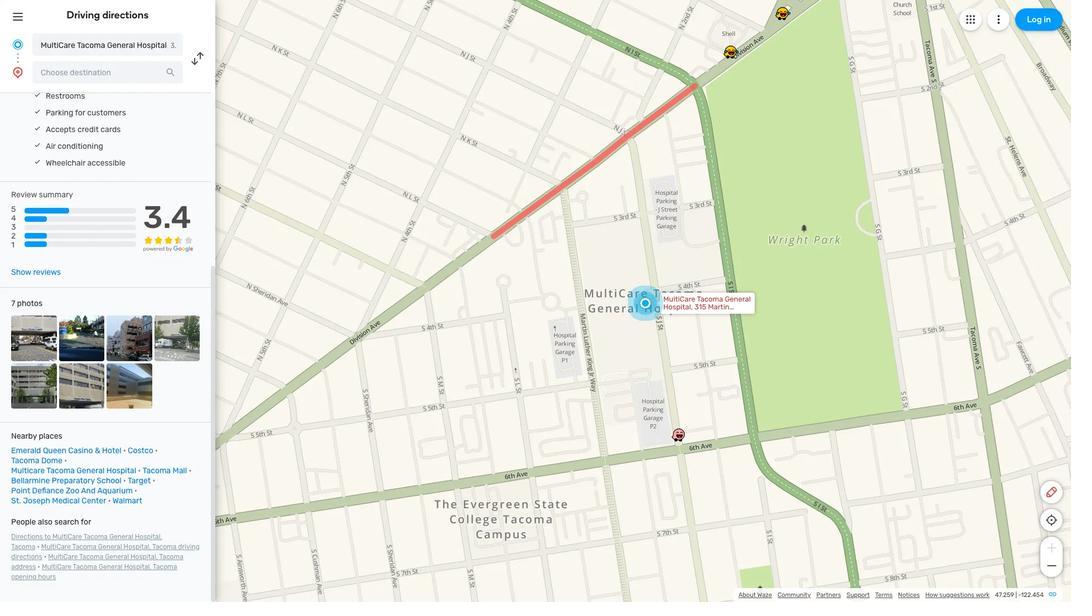 Task type: vqa. For each thing, say whether or not it's contained in the screenshot.
places
yes



Task type: describe. For each thing, give the bounding box(es) containing it.
multicare tacoma general hospital
[[41, 41, 167, 50]]

3.4
[[143, 199, 191, 236]]

multicare tacoma general hospital, tacoma address link
[[11, 554, 183, 572]]

image 3 of multicare tacoma general hospital, tacoma image
[[107, 316, 152, 361]]

customers
[[87, 108, 126, 118]]

also
[[38, 518, 53, 527]]

image 1 of multicare tacoma general hospital, tacoma image
[[11, 316, 57, 361]]

multicare tacoma general hospital, tacoma driving directions link
[[11, 544, 200, 561]]

review summary
[[11, 190, 73, 200]]

image 6 of multicare tacoma general hospital, tacoma image
[[59, 364, 104, 409]]

suggestions
[[940, 592, 975, 599]]

tacoma mall bellarmine preparatory school
[[11, 467, 187, 486]]

1
[[11, 241, 15, 250]]

emerald queen casino & hotel
[[11, 447, 122, 456]]

emerald
[[11, 447, 41, 456]]

&
[[95, 447, 100, 456]]

credit
[[78, 125, 99, 134]]

tacoma inside button
[[77, 41, 105, 50]]

and
[[81, 487, 96, 496]]

5
[[11, 205, 16, 214]]

how suggestions work link
[[926, 592, 990, 599]]

0 vertical spatial for
[[75, 108, 85, 118]]

current location image
[[11, 38, 25, 51]]

-
[[1019, 592, 1022, 599]]

1 vertical spatial for
[[81, 518, 91, 527]]

costco link
[[128, 447, 153, 456]]

review
[[11, 190, 37, 200]]

tacoma dome link
[[11, 457, 62, 466]]

location image
[[11, 66, 25, 79]]

47.259
[[996, 592, 1014, 599]]

air
[[46, 142, 56, 151]]

show reviews
[[11, 268, 61, 277]]

air conditioning
[[46, 142, 103, 151]]

aquarium
[[97, 487, 133, 496]]

joseph
[[23, 497, 50, 506]]

checkmark image for parking for customers
[[33, 108, 41, 116]]

support
[[847, 592, 870, 599]]

multicare for multicare tacoma general hospital, tacoma opening hours
[[42, 564, 71, 572]]

general inside directions to multicare tacoma general hospital, tacoma
[[109, 534, 133, 541]]

community
[[778, 592, 811, 599]]

image 4 of multicare tacoma general hospital, tacoma image
[[154, 316, 200, 361]]

3
[[11, 223, 16, 232]]

target point defiance zoo and aquarium st. joseph medical center
[[11, 477, 151, 506]]

how
[[926, 592, 938, 599]]

general for multicare tacoma general hospital, tacoma driving directions
[[98, 544, 122, 551]]

link image
[[1049, 590, 1058, 599]]

wheelchair accessible
[[46, 158, 126, 168]]

st. joseph medical center link
[[11, 497, 106, 506]]

tacoma inside tacoma mall bellarmine preparatory school
[[143, 467, 171, 476]]

terms
[[876, 592, 893, 599]]

image 2 of multicare tacoma general hospital, tacoma image
[[59, 316, 104, 361]]

checkmark image for air conditioning
[[33, 141, 41, 149]]

7
[[11, 299, 15, 309]]

parking for customers
[[46, 108, 126, 118]]

image 5 of multicare tacoma general hospital, tacoma image
[[11, 364, 57, 409]]

partners
[[817, 592, 841, 599]]

multicare tacoma general hospital, tacoma opening hours
[[11, 564, 177, 582]]

hotel
[[102, 447, 122, 456]]

hospital inside "multicare tacoma general hospital" button
[[137, 41, 167, 50]]

pencil image
[[1045, 486, 1059, 499]]

mall
[[173, 467, 187, 476]]

casino
[[68, 447, 93, 456]]

1 horizontal spatial directions
[[102, 9, 149, 21]]

multicare
[[11, 467, 45, 476]]

directions to multicare tacoma general hospital, tacoma
[[11, 534, 162, 551]]

emerald queen casino & hotel link
[[11, 447, 122, 456]]

directions inside multicare tacoma general hospital, tacoma driving directions
[[11, 554, 42, 561]]

terms link
[[876, 592, 893, 599]]

zoom in image
[[1045, 542, 1059, 555]]

walmart link
[[113, 497, 142, 506]]

accepts
[[46, 125, 76, 134]]

accepts credit cards
[[46, 125, 121, 134]]

to
[[44, 534, 51, 541]]



Task type: locate. For each thing, give the bounding box(es) containing it.
checkmark image left air
[[33, 141, 41, 149]]

general for multicare tacoma general hospital, tacoma opening hours
[[99, 564, 123, 572]]

conditioning
[[58, 142, 103, 151]]

general inside button
[[107, 41, 135, 50]]

work
[[976, 592, 990, 599]]

search
[[54, 518, 79, 527]]

hospital up "choose destination" text box
[[137, 41, 167, 50]]

2 vertical spatial checkmark image
[[33, 158, 41, 166]]

notices link
[[899, 592, 920, 599]]

1 vertical spatial hospital
[[106, 467, 136, 476]]

general down multicare tacoma general hospital, tacoma driving directions
[[99, 564, 123, 572]]

people
[[11, 518, 36, 527]]

for right search in the left bottom of the page
[[81, 518, 91, 527]]

summary
[[39, 190, 73, 200]]

directions up address
[[11, 554, 42, 561]]

accessible
[[87, 158, 126, 168]]

partners link
[[817, 592, 841, 599]]

general up preparatory
[[77, 467, 105, 476]]

checkmark image
[[33, 91, 41, 99], [33, 108, 41, 116]]

hospital
[[137, 41, 167, 50], [106, 467, 136, 476]]

general up multicare tacoma general hospital, tacoma driving directions link
[[109, 534, 133, 541]]

hospital inside 'costco tacoma dome multicare tacoma general hospital'
[[106, 467, 136, 476]]

1 horizontal spatial hospital
[[137, 41, 167, 50]]

bellarmine
[[11, 477, 50, 486]]

checkmark image for restrooms
[[33, 91, 41, 99]]

zoom out image
[[1045, 560, 1059, 573]]

general up multicare tacoma general hospital, tacoma address
[[98, 544, 122, 551]]

multicare inside button
[[41, 41, 75, 50]]

directions up "multicare tacoma general hospital" button
[[102, 9, 149, 21]]

driving
[[67, 9, 100, 21]]

for up accepts credit cards on the left of the page
[[75, 108, 85, 118]]

0 vertical spatial checkmark image
[[33, 91, 41, 99]]

people also search for
[[11, 518, 91, 527]]

places
[[39, 432, 62, 441]]

photos
[[17, 299, 42, 309]]

general inside multicare tacoma general hospital, tacoma opening hours
[[99, 564, 123, 572]]

hospital, for multicare tacoma general hospital, tacoma driving directions
[[124, 544, 151, 551]]

multicare for multicare tacoma general hospital, tacoma driving directions
[[41, 544, 71, 551]]

general for multicare tacoma general hospital, tacoma address
[[105, 554, 129, 561]]

for
[[75, 108, 85, 118], [81, 518, 91, 527]]

1 vertical spatial directions
[[11, 554, 42, 561]]

center
[[82, 497, 106, 506]]

community link
[[778, 592, 811, 599]]

bellarmine preparatory school link
[[11, 477, 121, 486]]

hospital, for multicare tacoma general hospital, tacoma opening hours
[[124, 564, 152, 572]]

support link
[[847, 592, 870, 599]]

multicare for multicare tacoma general hospital
[[41, 41, 75, 50]]

1 vertical spatial checkmark image
[[33, 108, 41, 116]]

about waze community partners support terms notices how suggestions work 47.259 | -122.454
[[739, 592, 1044, 599]]

1 vertical spatial checkmark image
[[33, 141, 41, 149]]

0 vertical spatial hospital
[[137, 41, 167, 50]]

multicare tacoma general hospital, tacoma driving directions
[[11, 544, 200, 561]]

general for multicare tacoma general hospital
[[107, 41, 135, 50]]

multicare inside multicare tacoma general hospital, tacoma driving directions
[[41, 544, 71, 551]]

general up "choose destination" text box
[[107, 41, 135, 50]]

parking
[[46, 108, 73, 118]]

hospital, inside directions to multicare tacoma general hospital, tacoma
[[135, 534, 162, 541]]

checkmark image left accepts
[[33, 124, 41, 132]]

hospital, for multicare tacoma general hospital, tacoma address
[[131, 554, 158, 561]]

nearby places
[[11, 432, 62, 441]]

point
[[11, 487, 30, 496]]

general inside 'costco tacoma dome multicare tacoma general hospital'
[[77, 467, 105, 476]]

medical
[[52, 497, 80, 506]]

checkmark image left wheelchair
[[33, 158, 41, 166]]

5 4 3 2 1
[[11, 205, 16, 250]]

tacoma
[[77, 41, 105, 50], [11, 457, 39, 466], [47, 467, 75, 476], [143, 467, 171, 476], [84, 534, 108, 541], [11, 544, 35, 551], [72, 544, 96, 551], [152, 544, 177, 551], [79, 554, 103, 561], [159, 554, 183, 561], [73, 564, 97, 572], [153, 564, 177, 572]]

multicare inside multicare tacoma general hospital, tacoma opening hours
[[42, 564, 71, 572]]

defiance
[[32, 487, 64, 496]]

directions
[[11, 534, 43, 541]]

0 vertical spatial checkmark image
[[33, 124, 41, 132]]

cards
[[101, 125, 121, 134]]

preparatory
[[52, 477, 95, 486]]

hospital, inside multicare tacoma general hospital, tacoma address
[[131, 554, 158, 561]]

costco
[[128, 447, 153, 456]]

show
[[11, 268, 31, 277]]

driving
[[178, 544, 200, 551]]

multicare inside directions to multicare tacoma general hospital, tacoma
[[52, 534, 82, 541]]

multicare tacoma general hospital, tacoma opening hours link
[[11, 564, 177, 582]]

waze
[[758, 592, 772, 599]]

dome
[[41, 457, 62, 466]]

about
[[739, 592, 756, 599]]

multicare
[[41, 41, 75, 50], [52, 534, 82, 541], [41, 544, 71, 551], [48, 554, 78, 561], [42, 564, 71, 572]]

opening
[[11, 574, 36, 582]]

|
[[1016, 592, 1017, 599]]

reviews
[[33, 268, 61, 277]]

checkmark image left parking
[[33, 108, 41, 116]]

0 horizontal spatial directions
[[11, 554, 42, 561]]

tacoma mall link
[[143, 467, 187, 476]]

2 checkmark image from the top
[[33, 141, 41, 149]]

0 horizontal spatial hospital
[[106, 467, 136, 476]]

hospital up the school
[[106, 467, 136, 476]]

Choose destination text field
[[32, 61, 183, 84]]

nearby
[[11, 432, 37, 441]]

wheelchair
[[46, 158, 86, 168]]

hours
[[38, 574, 56, 582]]

hospital,
[[135, 534, 162, 541], [124, 544, 151, 551], [131, 554, 158, 561], [124, 564, 152, 572]]

checkmark image for wheelchair accessible
[[33, 158, 41, 166]]

checkmark image
[[33, 124, 41, 132], [33, 141, 41, 149], [33, 158, 41, 166]]

st.
[[11, 497, 21, 506]]

multicare tacoma general hospital button
[[32, 33, 183, 56]]

1 checkmark image from the top
[[33, 124, 41, 132]]

general
[[107, 41, 135, 50], [77, 467, 105, 476], [109, 534, 133, 541], [98, 544, 122, 551], [105, 554, 129, 561], [99, 564, 123, 572]]

hospital, inside multicare tacoma general hospital, tacoma driving directions
[[124, 544, 151, 551]]

walmart
[[113, 497, 142, 506]]

address
[[11, 564, 36, 572]]

general inside multicare tacoma general hospital, tacoma driving directions
[[98, 544, 122, 551]]

driving directions
[[67, 9, 149, 21]]

0 vertical spatial directions
[[102, 9, 149, 21]]

school
[[97, 477, 121, 486]]

hospital, inside multicare tacoma general hospital, tacoma opening hours
[[124, 564, 152, 572]]

4
[[11, 214, 16, 223]]

target
[[128, 477, 151, 486]]

general inside multicare tacoma general hospital, tacoma address
[[105, 554, 129, 561]]

queen
[[43, 447, 66, 456]]

general up multicare tacoma general hospital, tacoma opening hours
[[105, 554, 129, 561]]

multicare tacoma general hospital, tacoma address
[[11, 554, 183, 572]]

122.454
[[1022, 592, 1044, 599]]

checkmark image for accepts credit cards
[[33, 124, 41, 132]]

image 7 of multicare tacoma general hospital, tacoma image
[[107, 364, 152, 409]]

multicare for multicare tacoma general hospital, tacoma address
[[48, 554, 78, 561]]

2 checkmark image from the top
[[33, 108, 41, 116]]

notices
[[899, 592, 920, 599]]

3 checkmark image from the top
[[33, 158, 41, 166]]

multicare inside multicare tacoma general hospital, tacoma address
[[48, 554, 78, 561]]

1 checkmark image from the top
[[33, 91, 41, 99]]

7 photos
[[11, 299, 42, 309]]

zoo
[[66, 487, 79, 496]]

costco tacoma dome multicare tacoma general hospital
[[11, 447, 153, 476]]

about waze link
[[739, 592, 772, 599]]

multicare tacoma general hospital link
[[11, 467, 136, 476]]

checkmark image left 'restrooms' on the top left of page
[[33, 91, 41, 99]]



